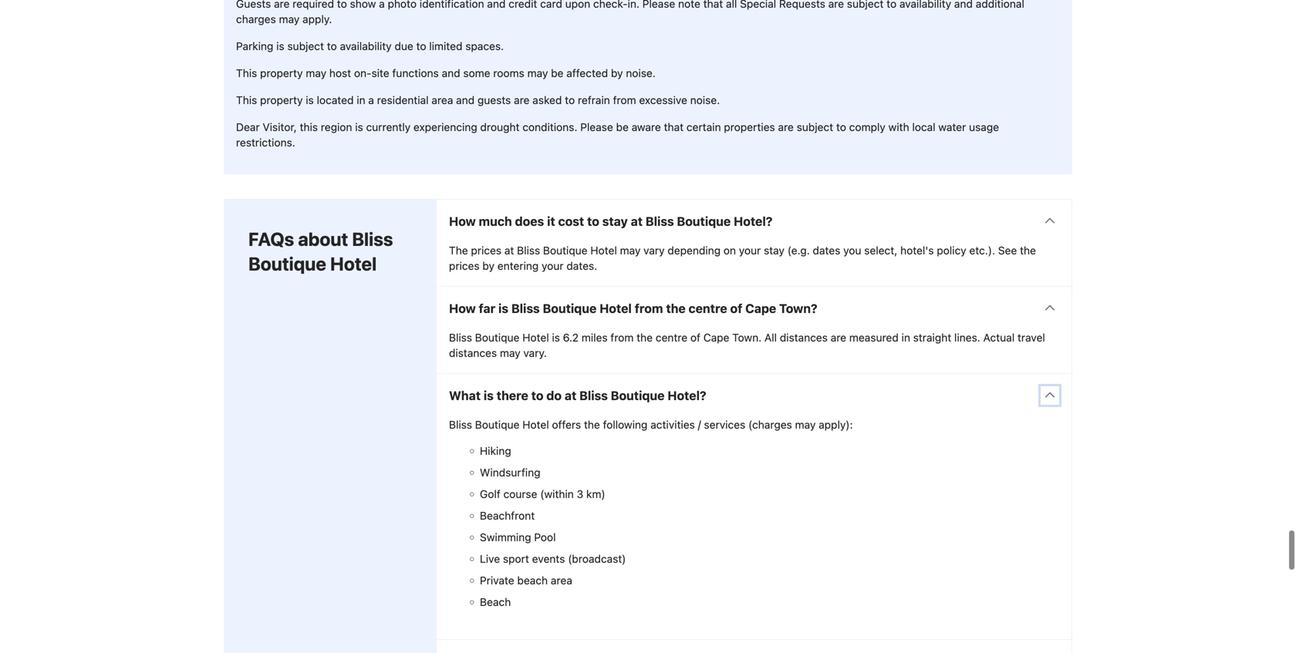 Task type: vqa. For each thing, say whether or not it's contained in the screenshot.
United States of America image
no



Task type: locate. For each thing, give the bounding box(es) containing it.
stay right the cost
[[603, 214, 628, 229]]

(within
[[540, 488, 574, 501]]

hotel? up on on the top
[[734, 214, 773, 229]]

apply):
[[819, 419, 853, 431]]

1 vertical spatial hotel?
[[668, 389, 707, 403]]

in left straight
[[902, 331, 911, 344]]

is right far
[[499, 301, 509, 316]]

noise.
[[626, 67, 656, 79], [691, 94, 720, 106]]

0 vertical spatial please
[[643, 0, 676, 10]]

subject
[[847, 0, 884, 10], [287, 40, 324, 52], [797, 121, 834, 133]]

hotel
[[591, 244, 617, 257], [330, 253, 377, 275], [600, 301, 632, 316], [523, 331, 549, 344], [523, 419, 549, 431]]

and left credit
[[487, 0, 506, 10]]

are left 'measured'
[[831, 331, 847, 344]]

prices down the
[[449, 260, 480, 272]]

distances down town?
[[780, 331, 828, 344]]

live sport events (broadcast)
[[480, 553, 626, 566]]

in inside the bliss boutique hotel is 6.2 miles from the centre of cape town. all distances are measured in straight lines. actual travel distances may vary.
[[902, 331, 911, 344]]

cape
[[746, 301, 777, 316], [704, 331, 730, 344]]

properties
[[724, 121, 775, 133]]

may left vary
[[620, 244, 641, 257]]

credit
[[509, 0, 538, 10]]

hotel inside 'the prices at bliss boutique hotel may vary depending on your stay (e.g. dates you select, hotel's policy etc.). see the prices by entering your dates.'
[[591, 244, 617, 257]]

0 horizontal spatial of
[[691, 331, 701, 344]]

is right region
[[355, 121, 363, 133]]

at inside dropdown button
[[565, 389, 577, 403]]

may left apply):
[[795, 419, 816, 431]]

may down required
[[279, 13, 300, 25]]

stay left (e.g.
[[764, 244, 785, 257]]

subject inside the dear visitor, this region is currently experiencing drought conditions. please be aware that certain properties are subject to comply with local water usage restrictions.
[[797, 121, 834, 133]]

measured
[[850, 331, 899, 344]]

0 vertical spatial be
[[551, 67, 564, 79]]

1 horizontal spatial of
[[731, 301, 743, 316]]

parking is subject to availability due to limited spaces.
[[236, 40, 504, 52]]

are right guests
[[274, 0, 290, 10]]

0 vertical spatial prices
[[471, 244, 502, 257]]

2 horizontal spatial at
[[631, 214, 643, 229]]

of up town.
[[731, 301, 743, 316]]

may left the host
[[306, 67, 327, 79]]

rooms
[[493, 67, 525, 79]]

town.
[[733, 331, 762, 344]]

the down how far is bliss boutique hotel from the centre of cape town?
[[637, 331, 653, 344]]

area inside accordion control element
[[551, 575, 573, 587]]

comply
[[850, 121, 886, 133]]

are inside the bliss boutique hotel is 6.2 miles from the centre of cape town. all distances are measured in straight lines. actual travel distances may vary.
[[831, 331, 847, 344]]

1 this from the top
[[236, 67, 257, 79]]

1 vertical spatial availability
[[340, 40, 392, 52]]

by
[[611, 67, 623, 79], [483, 260, 495, 272]]

0 vertical spatial that
[[704, 0, 723, 10]]

cape inside the bliss boutique hotel is 6.2 miles from the centre of cape town. all distances are measured in straight lines. actual travel distances may vary.
[[704, 331, 730, 344]]

dear visitor, this region is currently experiencing drought conditions. please be aware that certain properties are subject to comply with local water usage restrictions.
[[236, 121, 1000, 149]]

boutique up the hiking
[[475, 419, 520, 431]]

1 property from the top
[[260, 67, 303, 79]]

1 vertical spatial please
[[581, 121, 613, 133]]

residential
[[377, 94, 429, 106]]

pool
[[534, 531, 556, 544]]

is right parking
[[276, 40, 285, 52]]

1 vertical spatial a
[[368, 94, 374, 106]]

availability up on-
[[340, 40, 392, 52]]

property
[[260, 67, 303, 79], [260, 94, 303, 106]]

see
[[999, 244, 1017, 257]]

to inside the dear visitor, this region is currently experiencing drought conditions. please be aware that certain properties are subject to comply with local water usage restrictions.
[[837, 121, 847, 133]]

bliss right far
[[512, 301, 540, 316]]

cape for town.
[[704, 331, 730, 344]]

hotel up miles at left
[[600, 301, 632, 316]]

boutique down far
[[475, 331, 520, 344]]

1 vertical spatial cape
[[704, 331, 730, 344]]

hotel? up /
[[668, 389, 707, 403]]

please down refrain
[[581, 121, 613, 133]]

distances up what at left
[[449, 347, 497, 360]]

prices right the
[[471, 244, 502, 257]]

2 property from the top
[[260, 94, 303, 106]]

1 horizontal spatial cape
[[746, 301, 777, 316]]

bliss up "entering"
[[517, 244, 540, 257]]

property up visitor,
[[260, 94, 303, 106]]

is inside the bliss boutique hotel is 6.2 miles from the centre of cape town. all distances are measured in straight lines. actual travel distances may vary.
[[552, 331, 560, 344]]

bliss right do
[[580, 389, 608, 403]]

bliss down what at left
[[449, 419, 472, 431]]

2 vertical spatial at
[[565, 389, 577, 403]]

that
[[704, 0, 723, 10], [664, 121, 684, 133]]

are inside the dear visitor, this region is currently experiencing drought conditions. please be aware that certain properties are subject to comply with local water usage restrictions.
[[778, 121, 794, 133]]

from right refrain
[[613, 94, 636, 106]]

all
[[726, 0, 737, 10]]

0 vertical spatial availability
[[900, 0, 952, 10]]

at right the cost
[[631, 214, 643, 229]]

centre inside dropdown button
[[689, 301, 728, 316]]

1 horizontal spatial area
[[551, 575, 573, 587]]

limited
[[429, 40, 463, 52]]

availability inside guests are required to show a photo identification and credit card upon check-in. please note that all special requests are subject to availability and additional charges may apply.
[[900, 0, 952, 10]]

it
[[547, 214, 555, 229]]

0 horizontal spatial please
[[581, 121, 613, 133]]

guests
[[236, 0, 271, 10]]

by right affected
[[611, 67, 623, 79]]

1 horizontal spatial hotel?
[[734, 214, 773, 229]]

may left vary.
[[500, 347, 521, 360]]

with
[[889, 121, 910, 133]]

0 vertical spatial your
[[739, 244, 761, 257]]

0 vertical spatial how
[[449, 214, 476, 229]]

note
[[679, 0, 701, 10]]

how inside dropdown button
[[449, 301, 476, 316]]

2 this from the top
[[236, 94, 257, 106]]

beach
[[517, 575, 548, 587]]

availability left additional
[[900, 0, 952, 10]]

by left "entering"
[[483, 260, 495, 272]]

1 vertical spatial of
[[691, 331, 701, 344]]

from inside the bliss boutique hotel is 6.2 miles from the centre of cape town. all distances are measured in straight lines. actual travel distances may vary.
[[611, 331, 634, 344]]

0 vertical spatial from
[[613, 94, 636, 106]]

cape inside dropdown button
[[746, 301, 777, 316]]

of left town.
[[691, 331, 701, 344]]

0 vertical spatial hotel?
[[734, 214, 773, 229]]

hotel up vary.
[[523, 331, 549, 344]]

cape left town.
[[704, 331, 730, 344]]

affected
[[567, 67, 608, 79]]

be left aware at the top of page
[[616, 121, 629, 133]]

boutique up 6.2
[[543, 301, 597, 316]]

1 horizontal spatial distances
[[780, 331, 828, 344]]

2 how from the top
[[449, 301, 476, 316]]

area
[[432, 94, 453, 106], [551, 575, 573, 587]]

1 vertical spatial subject
[[287, 40, 324, 52]]

0 vertical spatial this
[[236, 67, 257, 79]]

how much does it cost to stay at bliss boutique hotel? button
[[437, 200, 1072, 243]]

this property may host on-site functions and some rooms may be affected by noise.
[[236, 67, 656, 79]]

1 horizontal spatial at
[[565, 389, 577, 403]]

from down vary
[[635, 301, 663, 316]]

this down parking
[[236, 67, 257, 79]]

0 vertical spatial subject
[[847, 0, 884, 10]]

2 horizontal spatial subject
[[847, 0, 884, 10]]

dates.
[[567, 260, 598, 272]]

1 vertical spatial stay
[[764, 244, 785, 257]]

offers
[[552, 419, 581, 431]]

accordion control element
[[436, 199, 1073, 654]]

a down on-
[[368, 94, 374, 106]]

0 vertical spatial noise.
[[626, 67, 656, 79]]

there
[[497, 389, 529, 403]]

availability
[[900, 0, 952, 10], [340, 40, 392, 52]]

bliss inside faqs about bliss boutique hotel
[[352, 228, 393, 250]]

dates
[[813, 244, 841, 257]]

hotel up the dates. on the left top
[[591, 244, 617, 257]]

1 horizontal spatial noise.
[[691, 94, 720, 106]]

hotel inside the bliss boutique hotel is 6.2 miles from the centre of cape town. all distances are measured in straight lines. actual travel distances may vary.
[[523, 331, 549, 344]]

cape for town?
[[746, 301, 777, 316]]

bliss boutique hotel offers the following activities / services (charges may apply):
[[449, 419, 853, 431]]

be up the "asked"
[[551, 67, 564, 79]]

hotel left the offers
[[523, 419, 549, 431]]

hotel? inside dropdown button
[[734, 214, 773, 229]]

1 vertical spatial this
[[236, 94, 257, 106]]

that right aware at the top of page
[[664, 121, 684, 133]]

1 vertical spatial from
[[635, 301, 663, 316]]

1 horizontal spatial stay
[[764, 244, 785, 257]]

boutique up the dates. on the left top
[[543, 244, 588, 257]]

private
[[480, 575, 515, 587]]

how far is bliss boutique hotel from the centre of cape town? button
[[437, 287, 1072, 330]]

policy
[[937, 244, 967, 257]]

golf course (within 3 km)
[[480, 488, 606, 501]]

from
[[613, 94, 636, 106], [635, 301, 663, 316], [611, 331, 634, 344]]

in
[[357, 94, 366, 106], [902, 331, 911, 344]]

stay inside 'the prices at bliss boutique hotel may vary depending on your stay (e.g. dates you select, hotel's policy etc.). see the prices by entering your dates.'
[[764, 244, 785, 257]]

0 vertical spatial stay
[[603, 214, 628, 229]]

stay inside dropdown button
[[603, 214, 628, 229]]

0 horizontal spatial distances
[[449, 347, 497, 360]]

1 horizontal spatial please
[[643, 0, 676, 10]]

centre
[[689, 301, 728, 316], [656, 331, 688, 344]]

local
[[913, 121, 936, 133]]

at up "entering"
[[505, 244, 514, 257]]

hotel down about
[[330, 253, 377, 275]]

additional
[[976, 0, 1025, 10]]

1 vertical spatial property
[[260, 94, 303, 106]]

parking
[[236, 40, 274, 52]]

2 vertical spatial from
[[611, 331, 634, 344]]

bliss inside dropdown button
[[646, 214, 674, 229]]

boutique down 'faqs'
[[249, 253, 326, 275]]

0 horizontal spatial cape
[[704, 331, 730, 344]]

area down the live sport events (broadcast)
[[551, 575, 573, 587]]

a inside guests are required to show a photo identification and credit card upon check-in. please note that all special requests are subject to availability and additional charges may apply.
[[379, 0, 385, 10]]

special
[[740, 0, 777, 10]]

0 vertical spatial a
[[379, 0, 385, 10]]

the down 'depending'
[[666, 301, 686, 316]]

1 vertical spatial that
[[664, 121, 684, 133]]

and left additional
[[955, 0, 973, 10]]

1 horizontal spatial that
[[704, 0, 723, 10]]

from inside dropdown button
[[635, 301, 663, 316]]

a for in
[[368, 94, 374, 106]]

1 how from the top
[[449, 214, 476, 229]]

lines.
[[955, 331, 981, 344]]

0 horizontal spatial a
[[368, 94, 374, 106]]

may inside the bliss boutique hotel is 6.2 miles from the centre of cape town. all distances are measured in straight lines. actual travel distances may vary.
[[500, 347, 521, 360]]

from right miles at left
[[611, 331, 634, 344]]

of for town?
[[731, 301, 743, 316]]

1 vertical spatial at
[[505, 244, 514, 257]]

1 horizontal spatial a
[[379, 0, 385, 10]]

bliss inside the bliss boutique hotel is 6.2 miles from the centre of cape town. all distances are measured in straight lines. actual travel distances may vary.
[[449, 331, 472, 344]]

that inside guests are required to show a photo identification and credit card upon check-in. please note that all special requests are subject to availability and additional charges may apply.
[[704, 0, 723, 10]]

the right the offers
[[584, 419, 600, 431]]

how up the
[[449, 214, 476, 229]]

your left the dates. on the left top
[[542, 260, 564, 272]]

events
[[532, 553, 565, 566]]

and left some
[[442, 67, 461, 79]]

boutique inside dropdown button
[[677, 214, 731, 229]]

centre inside the bliss boutique hotel is 6.2 miles from the centre of cape town. all distances are measured in straight lines. actual travel distances may vary.
[[656, 331, 688, 344]]

subject left comply
[[797, 121, 834, 133]]

is inside how far is bliss boutique hotel from the centre of cape town? dropdown button
[[499, 301, 509, 316]]

0 horizontal spatial by
[[483, 260, 495, 272]]

of for town.
[[691, 331, 701, 344]]

are
[[274, 0, 290, 10], [829, 0, 844, 10], [514, 94, 530, 106], [778, 121, 794, 133], [831, 331, 847, 344]]

1 horizontal spatial centre
[[689, 301, 728, 316]]

0 horizontal spatial area
[[432, 94, 453, 106]]

1 horizontal spatial in
[[902, 331, 911, 344]]

you
[[844, 244, 862, 257]]

property down parking
[[260, 67, 303, 79]]

bliss up vary
[[646, 214, 674, 229]]

in right located
[[357, 94, 366, 106]]

area up experiencing
[[432, 94, 453, 106]]

1 vertical spatial noise.
[[691, 94, 720, 106]]

are right properties
[[778, 121, 794, 133]]

subject down apply.
[[287, 40, 324, 52]]

0 vertical spatial by
[[611, 67, 623, 79]]

the right see
[[1020, 244, 1037, 257]]

this up dear
[[236, 94, 257, 106]]

at inside 'the prices at bliss boutique hotel may vary depending on your stay (e.g. dates you select, hotel's policy etc.). see the prices by entering your dates.'
[[505, 244, 514, 257]]

of inside dropdown button
[[731, 301, 743, 316]]

is left 6.2
[[552, 331, 560, 344]]

centre for town.
[[656, 331, 688, 344]]

0 horizontal spatial subject
[[287, 40, 324, 52]]

0 vertical spatial property
[[260, 67, 303, 79]]

visitor,
[[263, 121, 297, 133]]

0 horizontal spatial hotel?
[[668, 389, 707, 403]]

1 vertical spatial be
[[616, 121, 629, 133]]

please right in.
[[643, 0, 676, 10]]

boutique up 'depending'
[[677, 214, 731, 229]]

hiking
[[480, 445, 512, 458]]

how inside dropdown button
[[449, 214, 476, 229]]

depending
[[668, 244, 721, 257]]

0 vertical spatial of
[[731, 301, 743, 316]]

vary
[[644, 244, 665, 257]]

is right what at left
[[484, 389, 494, 403]]

is
[[276, 40, 285, 52], [306, 94, 314, 106], [355, 121, 363, 133], [499, 301, 509, 316], [552, 331, 560, 344], [484, 389, 494, 403]]

guests
[[478, 94, 511, 106]]

0 horizontal spatial at
[[505, 244, 514, 257]]

to inside dropdown button
[[532, 389, 544, 403]]

1 horizontal spatial your
[[739, 244, 761, 257]]

1 vertical spatial your
[[542, 260, 564, 272]]

bliss up what at left
[[449, 331, 472, 344]]

your
[[739, 244, 761, 257], [542, 260, 564, 272]]

much
[[479, 214, 512, 229]]

at right do
[[565, 389, 577, 403]]

boutique inside faqs about bliss boutique hotel
[[249, 253, 326, 275]]

course
[[504, 488, 538, 501]]

0 vertical spatial cape
[[746, 301, 777, 316]]

that left 'all' on the top right of page
[[704, 0, 723, 10]]

1 vertical spatial area
[[551, 575, 573, 587]]

0 horizontal spatial centre
[[656, 331, 688, 344]]

boutique inside the bliss boutique hotel is 6.2 miles from the centre of cape town. all distances are measured in straight lines. actual travel distances may vary.
[[475, 331, 520, 344]]

that inside the dear visitor, this region is currently experiencing drought conditions. please be aware that certain properties are subject to comply with local water usage restrictions.
[[664, 121, 684, 133]]

subject right the requests
[[847, 0, 884, 10]]

cape up all
[[746, 301, 777, 316]]

services
[[704, 419, 746, 431]]

1 vertical spatial how
[[449, 301, 476, 316]]

1 horizontal spatial be
[[616, 121, 629, 133]]

hotel?
[[734, 214, 773, 229], [668, 389, 707, 403]]

noise. up certain
[[691, 94, 720, 106]]

0 vertical spatial at
[[631, 214, 643, 229]]

noise. up excessive
[[626, 67, 656, 79]]

centre down how far is bliss boutique hotel from the centre of cape town?
[[656, 331, 688, 344]]

1 vertical spatial in
[[902, 331, 911, 344]]

1 vertical spatial centre
[[656, 331, 688, 344]]

cost
[[558, 214, 584, 229]]

a right show
[[379, 0, 385, 10]]

be
[[551, 67, 564, 79], [616, 121, 629, 133]]

1 horizontal spatial subject
[[797, 121, 834, 133]]

aware
[[632, 121, 661, 133]]

how left far
[[449, 301, 476, 316]]

0 horizontal spatial that
[[664, 121, 684, 133]]

requests
[[779, 0, 826, 10]]

(e.g.
[[788, 244, 810, 257]]

0 vertical spatial centre
[[689, 301, 728, 316]]

of inside the bliss boutique hotel is 6.2 miles from the centre of cape town. all distances are measured in straight lines. actual travel distances may vary.
[[691, 331, 701, 344]]

1 horizontal spatial by
[[611, 67, 623, 79]]

your right on on the top
[[739, 244, 761, 257]]

the inside dropdown button
[[666, 301, 686, 316]]

bliss right about
[[352, 228, 393, 250]]

0 horizontal spatial stay
[[603, 214, 628, 229]]

1 horizontal spatial availability
[[900, 0, 952, 10]]

0 horizontal spatial in
[[357, 94, 366, 106]]

centre up the bliss boutique hotel is 6.2 miles from the centre of cape town. all distances are measured in straight lines. actual travel distances may vary. at the bottom of the page
[[689, 301, 728, 316]]

may inside guests are required to show a photo identification and credit card upon check-in. please note that all special requests are subject to availability and additional charges may apply.
[[279, 13, 300, 25]]

this for this property is located in a residential area and guests are asked to refrain from excessive noise.
[[236, 94, 257, 106]]

2 vertical spatial subject
[[797, 121, 834, 133]]

restrictions.
[[236, 136, 295, 149]]

distances
[[780, 331, 828, 344], [449, 347, 497, 360]]

1 vertical spatial by
[[483, 260, 495, 272]]



Task type: describe. For each thing, give the bounding box(es) containing it.
required
[[293, 0, 334, 10]]

conditions.
[[523, 121, 578, 133]]

on-
[[354, 67, 372, 79]]

private beach area
[[480, 575, 573, 587]]

how for how much does it cost to stay at bliss boutique hotel?
[[449, 214, 476, 229]]

hotel inside faqs about bliss boutique hotel
[[330, 253, 377, 275]]

/
[[698, 419, 701, 431]]

by inside 'the prices at bliss boutique hotel may vary depending on your stay (e.g. dates you select, hotel's policy etc.). see the prices by entering your dates.'
[[483, 260, 495, 272]]

guests are required to show a photo identification and credit card upon check-in. please note that all special requests are subject to availability and additional charges may apply.
[[236, 0, 1025, 25]]

water
[[939, 121, 967, 133]]

(broadcast)
[[568, 553, 626, 566]]

0 horizontal spatial your
[[542, 260, 564, 272]]

beachfront
[[480, 510, 535, 522]]

vary.
[[524, 347, 547, 360]]

due
[[395, 40, 414, 52]]

host
[[329, 67, 351, 79]]

boutique inside 'the prices at bliss boutique hotel may vary depending on your stay (e.g. dates you select, hotel's policy etc.). see the prices by entering your dates.'
[[543, 244, 588, 257]]

upon
[[565, 0, 591, 10]]

are left the "asked"
[[514, 94, 530, 106]]

0 horizontal spatial availability
[[340, 40, 392, 52]]

located
[[317, 94, 354, 106]]

following
[[603, 419, 648, 431]]

currently
[[366, 121, 411, 133]]

a for show
[[379, 0, 385, 10]]

some
[[463, 67, 491, 79]]

faqs
[[249, 228, 294, 250]]

show
[[350, 0, 376, 10]]

how for how far is bliss boutique hotel from the centre of cape town?
[[449, 301, 476, 316]]

hotel? inside dropdown button
[[668, 389, 707, 403]]

at inside dropdown button
[[631, 214, 643, 229]]

from for hotel
[[635, 301, 663, 316]]

0 horizontal spatial be
[[551, 67, 564, 79]]

live
[[480, 553, 500, 566]]

the inside 'the prices at bliss boutique hotel may vary depending on your stay (e.g. dates you select, hotel's policy etc.). see the prices by entering your dates.'
[[1020, 244, 1037, 257]]

select,
[[865, 244, 898, 257]]

this
[[300, 121, 318, 133]]

spaces.
[[466, 40, 504, 52]]

photo
[[388, 0, 417, 10]]

the inside the bliss boutique hotel is 6.2 miles from the centre of cape town. all distances are measured in straight lines. actual travel distances may vary.
[[637, 331, 653, 344]]

0 horizontal spatial noise.
[[626, 67, 656, 79]]

asked
[[533, 94, 562, 106]]

how much does it cost to stay at bliss boutique hotel?
[[449, 214, 773, 229]]

functions
[[392, 67, 439, 79]]

please inside guests are required to show a photo identification and credit card upon check-in. please note that all special requests are subject to availability and additional charges may apply.
[[643, 0, 676, 10]]

identification
[[420, 0, 484, 10]]

0 vertical spatial distances
[[780, 331, 828, 344]]

what is there to do at bliss boutique hotel?
[[449, 389, 707, 403]]

all
[[765, 331, 777, 344]]

km)
[[587, 488, 606, 501]]

site
[[372, 67, 390, 79]]

what
[[449, 389, 481, 403]]

refrain
[[578, 94, 610, 106]]

dear
[[236, 121, 260, 133]]

charges
[[236, 13, 276, 25]]

is inside the dear visitor, this region is currently experiencing drought conditions. please be aware that certain properties are subject to comply with local water usage restrictions.
[[355, 121, 363, 133]]

activities
[[651, 419, 695, 431]]

excessive
[[639, 94, 688, 106]]

may inside 'the prices at bliss boutique hotel may vary depending on your stay (e.g. dates you select, hotel's policy etc.). see the prices by entering your dates.'
[[620, 244, 641, 257]]

1 vertical spatial distances
[[449, 347, 497, 360]]

about
[[298, 228, 348, 250]]

entering
[[498, 260, 539, 272]]

hotel inside how far is bliss boutique hotel from the centre of cape town? dropdown button
[[600, 301, 632, 316]]

(charges
[[749, 419, 793, 431]]

drought
[[480, 121, 520, 133]]

are right the requests
[[829, 0, 844, 10]]

this for this property may host on-site functions and some rooms may be affected by noise.
[[236, 67, 257, 79]]

do
[[547, 389, 562, 403]]

in.
[[628, 0, 640, 10]]

centre for town?
[[689, 301, 728, 316]]

how far is bliss boutique hotel from the centre of cape town?
[[449, 301, 818, 316]]

is left located
[[306, 94, 314, 106]]

is inside the what is there to do at bliss boutique hotel? dropdown button
[[484, 389, 494, 403]]

to inside dropdown button
[[587, 214, 600, 229]]

may up the "asked"
[[528, 67, 548, 79]]

from for miles
[[611, 331, 634, 344]]

windsurfing
[[480, 467, 541, 479]]

please inside the dear visitor, this region is currently experiencing drought conditions. please be aware that certain properties are subject to comply with local water usage restrictions.
[[581, 121, 613, 133]]

does
[[515, 214, 544, 229]]

beach
[[480, 596, 511, 609]]

property for is
[[260, 94, 303, 106]]

region
[[321, 121, 352, 133]]

property for may
[[260, 67, 303, 79]]

and left guests
[[456, 94, 475, 106]]

1 vertical spatial prices
[[449, 260, 480, 272]]

the prices at bliss boutique hotel may vary depending on your stay (e.g. dates you select, hotel's policy etc.). see the prices by entering your dates.
[[449, 244, 1037, 272]]

what is there to do at bliss boutique hotel? button
[[437, 374, 1072, 418]]

0 vertical spatial area
[[432, 94, 453, 106]]

swimming pool
[[480, 531, 556, 544]]

subject inside guests are required to show a photo identification and credit card upon check-in. please note that all special requests are subject to availability and additional charges may apply.
[[847, 0, 884, 10]]

on
[[724, 244, 736, 257]]

bliss inside 'the prices at bliss boutique hotel may vary depending on your stay (e.g. dates you select, hotel's policy etc.). see the prices by entering your dates.'
[[517, 244, 540, 257]]

be inside the dear visitor, this region is currently experiencing drought conditions. please be aware that certain properties are subject to comply with local water usage restrictions.
[[616, 121, 629, 133]]

0 vertical spatial in
[[357, 94, 366, 106]]

sport
[[503, 553, 529, 566]]

experiencing
[[414, 121, 478, 133]]

bliss boutique hotel is 6.2 miles from the centre of cape town. all distances are measured in straight lines. actual travel distances may vary.
[[449, 331, 1046, 360]]

this property is located in a residential area and guests are asked to refrain from excessive noise.
[[236, 94, 720, 106]]

far
[[479, 301, 496, 316]]

town?
[[780, 301, 818, 316]]

golf
[[480, 488, 501, 501]]

boutique up following
[[611, 389, 665, 403]]

straight
[[914, 331, 952, 344]]



